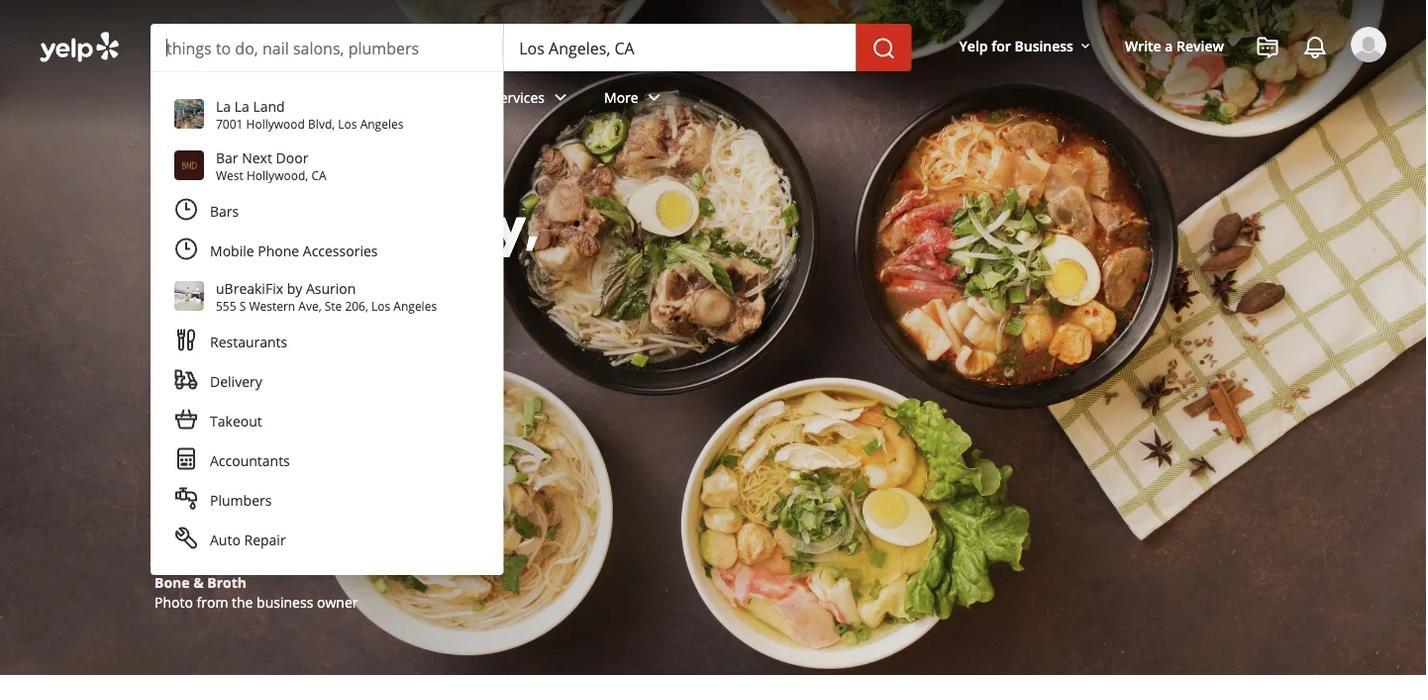 Task type: describe. For each thing, give the bounding box(es) containing it.
24 clock v2 image for bars
[[174, 198, 198, 221]]

bars link
[[163, 191, 492, 231]]

24 shopping v2 image
[[174, 408, 198, 431]]

206,
[[345, 298, 369, 314]]

24 food v2 image
[[174, 328, 198, 352]]

business
[[1015, 36, 1074, 55]]

24 accountants v2 image
[[174, 447, 198, 471]]

salty,
[[405, 194, 539, 261]]

steamy, salty, perfection
[[194, 194, 539, 317]]

yelp for business button
[[952, 28, 1102, 63]]

write a review link
[[1118, 28, 1233, 63]]

onestop pro plumbing, heating, cooling & electric link
[[155, 573, 500, 592]]

1 vertical spatial restaurants link
[[163, 322, 492, 362]]

write a review
[[1126, 36, 1225, 55]]

angeles inside la la land 7001 hollywood blvd, los angeles
[[360, 115, 404, 132]]

business inside 'onestop pro plumbing, heating, cooling & electric photo from the business owner'
[[257, 593, 313, 612]]

pro
[[218, 573, 241, 592]]

none field near
[[520, 37, 841, 58]]

more
[[604, 88, 639, 107]]

auto services link
[[442, 71, 589, 129]]

los inside la la land 7001 hollywood blvd, los angeles
[[338, 115, 357, 132]]

ste
[[325, 298, 342, 314]]

hollywood
[[246, 115, 305, 132]]

  text field inside "explore banner section" 'banner'
[[166, 37, 488, 58]]

onestop pro plumbing, heating, cooling & electric photo from the business owner
[[155, 573, 500, 612]]

mobile
[[210, 241, 254, 260]]

Find text field
[[166, 37, 488, 58]]

electric
[[449, 573, 500, 592]]

auto for auto repair
[[210, 531, 241, 549]]

plumbers
[[210, 491, 272, 510]]

bars
[[210, 202, 239, 220]]

la la land 7001 hollywood blvd, los angeles
[[216, 97, 404, 132]]

business categories element
[[151, 71, 1387, 129]]

restaurants inside business categories element
[[166, 88, 244, 107]]

accountants
[[210, 451, 290, 470]]

24 clock v2 image for mobile phone accessories
[[174, 237, 198, 261]]

pho
[[258, 347, 287, 370]]

mobile phone accessories
[[210, 241, 378, 260]]

asurion
[[306, 279, 356, 298]]

hvac
[[258, 292, 302, 314]]

land
[[253, 97, 285, 115]]

owner inside bone & broth photo from the business owner
[[317, 593, 358, 612]]

takeout
[[210, 412, 262, 431]]

ca
[[312, 167, 327, 183]]

1 vertical spatial restaurants
[[210, 332, 288, 351]]

auto repair
[[210, 531, 286, 549]]

hollywood,
[[247, 167, 308, 183]]

steamy,
[[194, 194, 396, 261]]

notifications image
[[1304, 36, 1328, 59]]

owner inside 'onestop pro plumbing, heating, cooling & electric photo from the business owner'
[[317, 593, 358, 612]]

yelp for business
[[960, 36, 1074, 55]]

7001
[[216, 115, 243, 132]]

plumbers link
[[163, 481, 492, 520]]

perfection
[[194, 250, 443, 317]]

bone & broth photo from the business owner
[[155, 573, 358, 612]]

projects image
[[1256, 36, 1280, 59]]

yelp
[[960, 36, 988, 55]]

write
[[1126, 36, 1162, 55]]

24 search v2 image for steamy, salty, perfection
[[226, 347, 250, 371]]

the inside bone & broth photo from the business owner
[[232, 593, 253, 612]]

auto services
[[458, 88, 545, 107]]

from inside 'onestop pro plumbing, heating, cooling & electric photo from the business owner'
[[197, 593, 228, 612]]

next
[[242, 148, 272, 167]]

1 la from the left
[[216, 97, 231, 115]]

photo inside bone & broth photo from the business owner
[[155, 593, 193, 612]]

angeles inside "ubreakifix by asurion 555 s western ave, ste 206, los angeles"
[[394, 298, 437, 314]]

auto for auto services
[[458, 88, 489, 107]]

ubreakifix by asurion 555 s western ave, ste 206, los angeles
[[216, 279, 437, 314]]

s
[[239, 298, 246, 314]]

cooling
[[380, 573, 432, 592]]



Task type: locate. For each thing, give the bounding box(es) containing it.
0 vertical spatial 24 clock v2 image
[[174, 198, 198, 221]]

2 & from the left
[[435, 573, 446, 592]]

1 vertical spatial 24 search v2 image
[[226, 347, 250, 371]]

restaurants up 7001
[[166, 88, 244, 107]]

dial up the comfort
[[194, 194, 653, 261]]

hvac link
[[194, 279, 334, 327]]

photo
[[155, 593, 193, 612], [155, 593, 193, 612]]

24 clock v2 image left mobile
[[174, 237, 198, 261]]

angeles
[[360, 115, 404, 132], [394, 298, 437, 314]]

1 horizontal spatial &
[[435, 573, 446, 592]]

search image
[[873, 37, 896, 61]]

accessories
[[303, 241, 378, 260]]

bar next door west hollywood, ca
[[216, 148, 327, 183]]

24 chevron down v2 image for more
[[643, 86, 667, 109]]

ave,
[[299, 298, 322, 314]]

ubreakifix
[[216, 279, 283, 298]]

comfort
[[460, 194, 653, 261]]

16 chevron down v2 image
[[1078, 38, 1094, 54]]

los right 206,
[[372, 298, 391, 314]]

up
[[297, 194, 361, 261]]

24 search v2 image
[[226, 291, 250, 315], [226, 347, 250, 371]]

from
[[197, 593, 228, 612], [197, 593, 228, 612]]

bar
[[216, 148, 238, 167]]

24 clock v2 image inside mobile phone accessories link
[[174, 237, 198, 261]]

  text field
[[166, 37, 488, 58]]

0 vertical spatial restaurants
[[166, 88, 244, 107]]

3 24 chevron down v2 image from the left
[[643, 86, 667, 109]]

0 vertical spatial los
[[338, 115, 357, 132]]

0 vertical spatial 24 search v2 image
[[226, 291, 250, 315]]

0 horizontal spatial 24 chevron down v2 image
[[248, 86, 272, 109]]

24 chevron down v2 image right more
[[643, 86, 667, 109]]

from inside bone & broth photo from the business owner
[[197, 593, 228, 612]]

los inside "ubreakifix by asurion 555 s western ave, ste 206, los angeles"
[[372, 298, 391, 314]]

24 chevron down v2 image for auto services
[[549, 86, 573, 109]]

1 vertical spatial los
[[372, 298, 391, 314]]

business
[[257, 593, 313, 612], [257, 593, 313, 612]]

1 vertical spatial angeles
[[394, 298, 437, 314]]

delivery
[[210, 372, 262, 391]]

1 horizontal spatial 24 chevron down v2 image
[[549, 86, 573, 109]]

the inside 'onestop pro plumbing, heating, cooling & electric photo from the business owner'
[[232, 593, 253, 612]]

1 horizontal spatial los
[[372, 298, 391, 314]]

24 clock v2 image left bars
[[174, 198, 198, 221]]

takeout link
[[163, 401, 492, 441]]

2 la from the left
[[235, 97, 249, 115]]

for
[[992, 36, 1012, 55]]

angeles right 206,
[[394, 298, 437, 314]]

24 chevron down v2 image for restaurants
[[248, 86, 272, 109]]

a
[[1166, 36, 1174, 55]]

& inside bone & broth photo from the business owner
[[193, 573, 204, 592]]

auto left services
[[458, 88, 489, 107]]

24 chevron down v2 image
[[248, 86, 272, 109], [549, 86, 573, 109], [643, 86, 667, 109]]

owner
[[317, 593, 358, 612], [317, 593, 358, 612]]

24 search v2 image inside pho link
[[226, 347, 250, 371]]

0 vertical spatial restaurants link
[[151, 71, 288, 129]]

24 search v2 image inside hvac link
[[226, 291, 250, 315]]

24 clock v2 image
[[174, 198, 198, 221], [174, 237, 198, 261]]

review
[[1177, 36, 1225, 55]]

restaurants
[[166, 88, 244, 107], [210, 332, 288, 351]]

pho link
[[194, 335, 319, 382]]

auto repair link
[[163, 520, 492, 560]]

delivery link
[[163, 362, 492, 401]]

heating,
[[318, 573, 376, 592]]

1 & from the left
[[193, 573, 204, 592]]

0 vertical spatial auto
[[458, 88, 489, 107]]

None search field
[[0, 0, 1427, 607], [151, 24, 916, 71], [0, 0, 1427, 607], [151, 24, 916, 71]]

photo inside 'onestop pro plumbing, heating, cooling & electric photo from the business owner'
[[155, 593, 193, 612]]

24 plumbers v2 image
[[174, 487, 198, 511]]

services
[[492, 88, 545, 107]]

restaurants down s
[[210, 332, 288, 351]]

business inside bone & broth photo from the business owner
[[257, 593, 313, 612]]

by
[[287, 279, 303, 298]]

door
[[276, 148, 309, 167]]

repair
[[244, 531, 286, 549]]

restaurants link
[[151, 71, 288, 129], [163, 322, 492, 362]]

user actions element
[[944, 25, 1415, 147]]

0 vertical spatial angeles
[[360, 115, 404, 132]]

24 clock v2 image inside bars link
[[174, 198, 198, 221]]

la
[[216, 97, 231, 115], [235, 97, 249, 115]]

Near text field
[[520, 37, 841, 58]]

auto right 24 auto repair v2 image at left bottom
[[210, 531, 241, 549]]

24 chevron down v2 image inside auto services link
[[549, 86, 573, 109]]

1 24 clock v2 image from the top
[[174, 198, 198, 221]]

24 chevron down v2 image up 'hollywood'
[[248, 86, 272, 109]]

0 horizontal spatial auto
[[210, 531, 241, 549]]

angeles right blvd,
[[360, 115, 404, 132]]

& inside 'onestop pro plumbing, heating, cooling & electric photo from the business owner'
[[435, 573, 446, 592]]

0 horizontal spatial &
[[193, 573, 204, 592]]

24 chevron down v2 image inside more link
[[643, 86, 667, 109]]

blvd,
[[308, 115, 335, 132]]

bob b. image
[[1352, 27, 1387, 62]]

western
[[249, 298, 295, 314]]

&
[[193, 573, 204, 592], [435, 573, 446, 592]]

1 vertical spatial 24 clock v2 image
[[174, 237, 198, 261]]

24 delivery v2 image
[[174, 368, 198, 392]]

2 horizontal spatial 24 chevron down v2 image
[[643, 86, 667, 109]]

& right bone
[[193, 573, 204, 592]]

onestop
[[155, 573, 214, 592]]

mobile phone accessories link
[[163, 231, 492, 271]]

1 horizontal spatial auto
[[458, 88, 489, 107]]

bone & broth link
[[155, 573, 247, 592]]

dial
[[194, 194, 288, 261]]

& left electric
[[435, 573, 446, 592]]

24 search v2 image for dial up the comfort
[[226, 291, 250, 315]]

los right blvd,
[[338, 115, 357, 132]]

2 24 search v2 image from the top
[[226, 347, 250, 371]]

0 horizontal spatial la
[[216, 97, 231, 115]]

plumbing,
[[245, 573, 314, 592]]

west
[[216, 167, 244, 183]]

1 24 chevron down v2 image from the left
[[248, 86, 272, 109]]

24 auto repair v2 image
[[174, 527, 198, 550]]

None field
[[166, 37, 488, 58], [520, 37, 841, 58], [166, 37, 488, 58]]

555
[[216, 298, 236, 314]]

1 vertical spatial auto
[[210, 531, 241, 549]]

2 24 clock v2 image from the top
[[174, 237, 198, 261]]

bone
[[155, 573, 190, 592]]

more link
[[589, 71, 682, 129]]

1 horizontal spatial la
[[235, 97, 249, 115]]

broth
[[207, 573, 247, 592]]

los
[[338, 115, 357, 132], [372, 298, 391, 314]]

auto inside business categories element
[[458, 88, 489, 107]]

phone
[[258, 241, 299, 260]]

accountants link
[[163, 441, 492, 481]]

2 24 chevron down v2 image from the left
[[549, 86, 573, 109]]

24 chevron down v2 image right services
[[549, 86, 573, 109]]

1 24 search v2 image from the top
[[226, 291, 250, 315]]

restaurants link down ste
[[163, 322, 492, 362]]

explore banner section banner
[[0, 0, 1427, 676]]

the
[[370, 194, 450, 261], [232, 593, 253, 612], [232, 593, 253, 612]]

restaurants link up "bar"
[[151, 71, 288, 129]]

0 horizontal spatial los
[[338, 115, 357, 132]]

auto
[[458, 88, 489, 107], [210, 531, 241, 549]]



Task type: vqa. For each thing, say whether or not it's contained in the screenshot.
think
no



